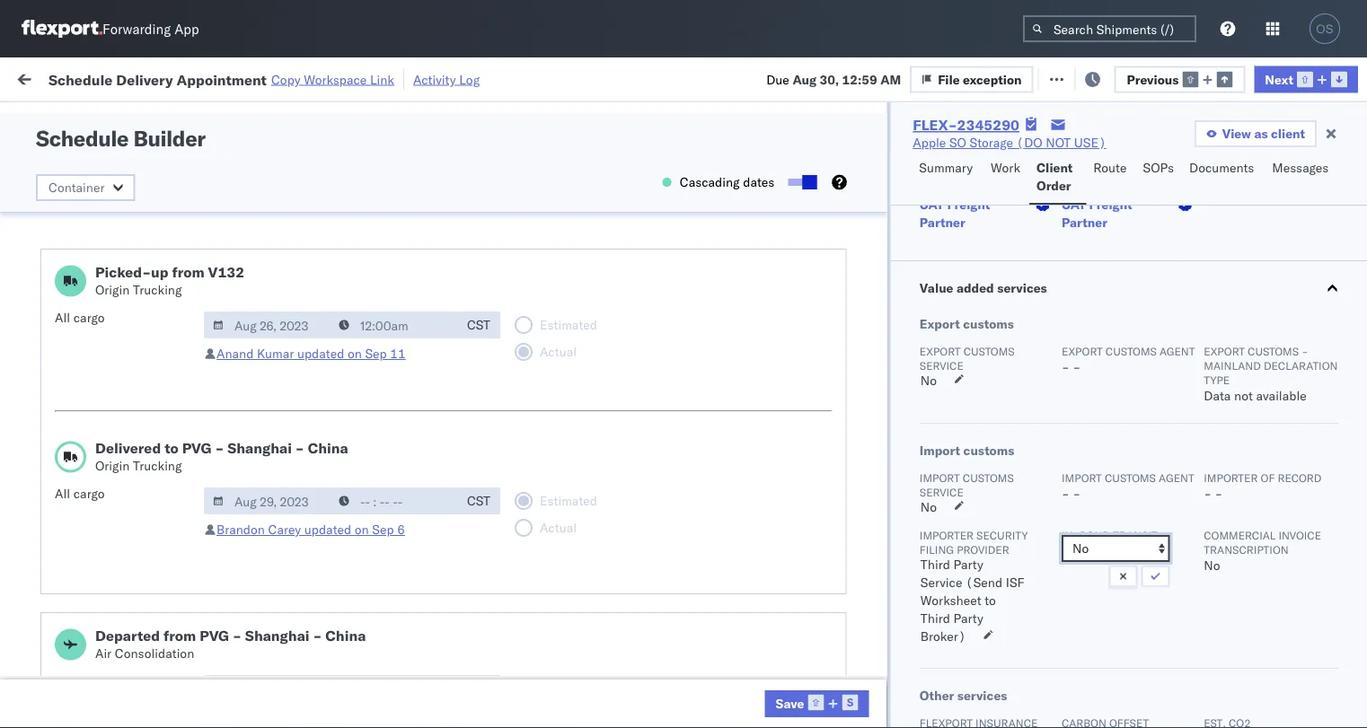 Task type: describe. For each thing, give the bounding box(es) containing it.
flex- down the flex-2318886
[[992, 644, 1031, 659]]

los angeles, ca
[[1107, 209, 1200, 225]]

commercial
[[1204, 529, 1276, 542]]

cst for picked-up from v132
[[467, 317, 490, 333]]

customs for import customs agent - -
[[1105, 471, 1156, 485]]

customs for import customs service
[[962, 471, 1014, 485]]

workspace
[[304, 71, 367, 87]]

759
[[330, 70, 353, 85]]

international up commercial
[[1210, 486, 1283, 501]]

delivery up upload customs clearance documents button
[[134, 564, 180, 579]]

4 resize handle column header from the left
[[636, 139, 658, 729]]

import customs
[[919, 443, 1014, 459]]

air for 12:59 am mdt, aug 30, 2023
[[550, 248, 566, 264]]

flex-1919147
[[992, 367, 1085, 383]]

3:59
[[289, 486, 317, 501]]

appointment up madrid–
[[144, 248, 217, 263]]

apple so storage (do not use) link
[[913, 134, 1107, 152]]

205 on track
[[413, 70, 486, 85]]

1 horizontal spatial file exception
[[1061, 70, 1145, 85]]

shanghai inside departed from pvg - shanghai - china air consolidation
[[245, 627, 310, 645]]

integration for flex-2318555
[[783, 169, 845, 185]]

account for flex-2318555
[[876, 169, 923, 185]]

departure port
[[1107, 147, 1179, 160]]

consignee for flex-1919146
[[866, 130, 927, 146]]

delivery up delivered
[[98, 406, 144, 421]]

route button
[[1086, 152, 1136, 205]]

updated for picked-up from v132
[[297, 346, 344, 362]]

-- : -- -- text field
[[330, 488, 457, 515]]

pickup inside schedule pickup from madrid– barajas airport, madrid, spain
[[98, 278, 137, 294]]

am for 1:00 am mdt, sep 11, 2023
[[320, 604, 340, 620]]

from for schedule pickup from madrid– barajas airport, madrid, spain link
[[140, 278, 166, 294]]

forwarding app
[[102, 20, 199, 37]]

3:59 pm mdt, may 9, 2023
[[289, 486, 451, 501]]

order
[[1037, 178, 1071, 194]]

confirm pickup from los angeles, ca button
[[20, 326, 234, 345]]

2 vertical spatial sep
[[378, 604, 401, 620]]

madrid–
[[169, 278, 216, 294]]

1 on from the left
[[821, 407, 839, 422]]

customs inside upload customs clearance documents button
[[85, 594, 136, 610]]

airport down messages "button"
[[1286, 248, 1326, 264]]

1 -- : -- -- text field from the top
[[330, 312, 457, 339]]

import for import customs service
[[919, 471, 960, 485]]

am for 12:59 am mdt, jun 15, 2023
[[327, 407, 348, 422]]

pickup up haarlemmermeer,
[[98, 436, 137, 452]]

messages
[[1272, 160, 1329, 176]]

id
[[986, 147, 997, 160]]

shanghai, china for 1662119
[[1107, 327, 1201, 343]]

3 cst from the top
[[467, 681, 490, 697]]

pvg for from
[[200, 627, 229, 645]]

amsterdam
[[159, 476, 224, 491]]

flex-1893088
[[992, 446, 1085, 462]]

on for picked-up from v132
[[348, 346, 362, 362]]

other
[[919, 688, 954, 704]]

delivery down the consolidation
[[94, 682, 140, 698]]

test for flex-2389690
[[849, 407, 872, 422]]

delivery up :
[[116, 70, 173, 88]]

airport down invoice at the right of page
[[1286, 565, 1326, 580]]

due aug 30, 12:59 am
[[767, 71, 901, 87]]

1 customs from the top
[[85, 515, 136, 531]]

flex- up id
[[992, 130, 1031, 146]]

missing
[[101, 120, 146, 136]]

provider
[[957, 543, 1009, 557]]

schedule delivery appointment link for top schedule delivery appointment button
[[38, 247, 217, 265]]

3 resize handle column header from the left
[[519, 139, 541, 729]]

lading
[[185, 120, 224, 136]]

from for confirm pickup from los angeles, ca link
[[111, 327, 137, 342]]

previous button
[[1115, 66, 1245, 93]]

unknown for --
[[289, 209, 346, 225]]

2023 for 12:59 am mdt, aug 30, 2023
[[436, 248, 467, 264]]

ca for 1st schedule pickup from los angeles, ca link from the bottom of the page
[[41, 652, 58, 668]]

customs for export customs agent - -
[[1105, 345, 1157, 358]]

schedule delivery appointment copy workspace link
[[49, 70, 394, 88]]

3 schedule pickup from los angeles, ca from the top
[[41, 634, 242, 668]]

delivered to pvg - shanghai - china origin trucking
[[95, 439, 348, 474]]

1 vertical spatial flex-2345290
[[992, 248, 1085, 264]]

invoice
[[1278, 529, 1321, 542]]

pickup down airport,
[[69, 327, 108, 342]]

anand kumar updated on sep 11
[[217, 346, 406, 362]]

account for flex-2389690
[[876, 407, 923, 422]]

flexport. image
[[22, 20, 102, 38]]

reset to default filters
[[618, 69, 753, 85]]

karl for shanghai pudong international airport
[[937, 486, 960, 501]]

delivery up schedule pickup from madrid– barajas airport, madrid, spain in the top left of the page
[[94, 248, 140, 263]]

2023 for 4:00 pm mdt, jun 11, 2023
[[423, 525, 455, 541]]

2 mmm d, yyyy text field from the top
[[204, 676, 332, 703]]

forwarding app link
[[22, 20, 199, 38]]

2258423
[[1031, 288, 1085, 304]]

1893088
[[1031, 446, 1085, 462]]

11
[[390, 346, 406, 362]]

2023 for 3:59 pm mdt, may 9, 2023
[[420, 486, 451, 501]]

test for flex-1919146
[[839, 130, 863, 146]]

integration for flex-2130383
[[783, 525, 845, 541]]

0 horizontal spatial 30,
[[413, 248, 432, 264]]

1 third from the top
[[920, 557, 950, 573]]

1919147
[[1031, 367, 1085, 383]]

pickup down confirm pickup from los angeles, ca button
[[98, 357, 137, 373]]

1 horizontal spatial aug
[[793, 71, 817, 87]]

pickup down upload customs clearance documents button
[[98, 634, 137, 650]]

schedule pickup from los angeles, ca link for flex-1893088
[[41, 435, 255, 471]]

international down documents button
[[1210, 248, 1283, 264]]

client order
[[1037, 160, 1073, 194]]

importer security filing provider
[[919, 529, 1028, 557]]

to for default
[[656, 69, 668, 85]]

los down route button
[[1107, 209, 1127, 225]]

shanghai down 'los angeles, ca'
[[1107, 248, 1160, 264]]

third party service (send isf worksheet to third party broker)
[[920, 557, 1024, 645]]

2 vertical spatial 2345290
[[1031, 683, 1085, 699]]

1:00 am mdt, sep 11, 2023
[[289, 604, 458, 620]]

actions
[[1313, 147, 1351, 160]]

value
[[919, 280, 953, 296]]

upload for upload proof of delivery link
[[41, 564, 82, 579]]

angeles, for 1st schedule pickup from los angeles, ca link from the bottom of the page
[[193, 634, 242, 650]]

shanghai up transit
[[1107, 486, 1160, 501]]

broker)
[[920, 629, 966, 645]]

shanghai pudong international airport for flex-2345290
[[1107, 248, 1326, 264]]

3 schedule pickup from los angeles, ca link from the top
[[41, 633, 255, 669]]

china inside delivered to pvg - shanghai - china origin trucking
[[308, 439, 348, 457]]

china for bookings test consignee
[[1167, 130, 1201, 146]]

app
[[174, 20, 199, 37]]

to for pvg
[[165, 439, 179, 457]]

shanghai, for flex-1662119
[[1107, 327, 1164, 343]]

shanghai inside delivered to pvg - shanghai - china origin trucking
[[228, 439, 292, 457]]

2 -- : -- -- text field from the top
[[330, 676, 457, 703]]

spain
[[182, 296, 214, 312]]

0 vertical spatial schedule delivery appointment button
[[38, 247, 217, 266]]

1 resize handle column header from the left
[[257, 139, 279, 729]]

schedule builder
[[36, 125, 205, 152]]

bond
[[1079, 529, 1110, 542]]

2 pudong from the top
[[1163, 486, 1207, 501]]

flex- down provider
[[992, 565, 1031, 580]]

customs for export customs - mainland declaration type data not available
[[1248, 345, 1299, 358]]

log
[[459, 71, 480, 87]]

export for export customs
[[919, 316, 960, 332]]

shanghai down transit
[[1107, 565, 1160, 580]]

consolidation
[[115, 646, 194, 662]]

flex- up flex-1662119 at the right top
[[992, 288, 1031, 304]]

os button
[[1305, 8, 1346, 49]]

0 vertical spatial 30,
[[820, 71, 839, 87]]

integration test account - karl lagerfeld for shanghai pudong international airport
[[783, 486, 1017, 501]]

international inside schedule pickup from los angeles international airport
[[41, 217, 114, 233]]

brandon
[[217, 522, 265, 538]]

import customs service
[[919, 471, 1014, 499]]

1 vertical spatial services
[[957, 688, 1007, 704]]

departure port button
[[1098, 143, 1260, 161]]

snoozed : no
[[97, 111, 161, 125]]

copy
[[271, 71, 301, 87]]

schedule delivery appointment link for the bottom schedule delivery appointment button
[[41, 405, 221, 423]]

customs for export customs service
[[963, 345, 1014, 358]]

appointment up lading at top left
[[177, 70, 267, 88]]

2130383
[[1031, 525, 1085, 541]]

4:00
[[289, 525, 317, 541]]

ocean for 1:00 am mdt, sep 11, 2023
[[550, 604, 587, 620]]

unknown for vandelay west
[[289, 327, 346, 343]]

confirm pickup from amsterdam airport schiphol, haarlemmermeer, netherlands link
[[38, 475, 270, 527]]

1 vertical spatial 2345290
[[1031, 248, 1085, 264]]

confirm delivery link
[[41, 168, 137, 186]]

snoozed
[[97, 111, 139, 125]]

jun for 15,
[[386, 407, 406, 422]]

worksheet
[[920, 593, 981, 609]]

reset
[[618, 69, 652, 85]]

flex- up value added services
[[992, 248, 1031, 264]]

2130497
[[1031, 486, 1085, 501]]

flex- down the flex-1919147
[[992, 407, 1031, 422]]

clearance for 1st upload customs clearance documents link from the top
[[139, 515, 197, 531]]

0 horizontal spatial client
[[735, 604, 769, 620]]

1 vertical spatial schedule delivery appointment
[[41, 406, 221, 421]]

export for export customs service
[[919, 345, 960, 358]]

consignee for flex-1893088
[[866, 446, 927, 462]]

pudong for flex-2342348
[[1163, 565, 1207, 580]]

work
[[51, 65, 98, 90]]

angeles, down sops button
[[1130, 209, 1180, 225]]

pickup inside schedule pickup from los angeles international airport
[[98, 199, 137, 215]]

on for delivered to pvg - shanghai - china
[[355, 522, 369, 538]]

no right :
[[147, 111, 161, 125]]

0 horizontal spatial of
[[119, 564, 131, 579]]

ocean lcl
[[550, 407, 612, 422]]

los for confirm pickup from los angeles, ca link
[[141, 327, 161, 342]]

flex id button
[[954, 143, 1080, 161]]

1 mmm d, yyyy text field from the top
[[204, 312, 332, 339]]

flex- down flex-2389690
[[992, 446, 1031, 462]]

export customs service
[[919, 345, 1014, 372]]

services inside button
[[997, 280, 1047, 296]]

fcl for xiaoyu
[[590, 604, 613, 620]]

flex- up provider
[[992, 525, 1031, 541]]

client order button
[[1030, 152, 1086, 205]]

numbers inside exception: missing bill of lading numbers
[[38, 138, 90, 154]]

updated for delivered to pvg - shanghai - china
[[304, 522, 351, 538]]

ca for schedule pickup from los angeles, ca link related to flex-1919147
[[41, 375, 58, 391]]

client inside button
[[1037, 160, 1073, 176]]

china inside departed from pvg - shanghai - china air consolidation
[[326, 627, 366, 645]]

flex- up flex-2389690
[[992, 367, 1031, 383]]

ocean for unknown
[[550, 327, 587, 343]]

ocean for 12:59 am mdt, jun 15, 2023
[[550, 407, 587, 422]]

flex- up summary on the right of page
[[913, 116, 957, 134]]

delivered
[[95, 439, 161, 457]]

air for 3:59 pm mdt, may 9, 2023
[[550, 486, 566, 501]]

reset to default filters button
[[608, 64, 764, 91]]

upload customs clearance documents for 1st upload customs clearance documents link from the top
[[41, 515, 197, 549]]

11, for sep
[[404, 604, 423, 620]]

documents for first upload customs clearance documents link from the bottom
[[41, 612, 106, 628]]

upload customs clearance documents for first upload customs clearance documents link from the bottom
[[41, 594, 197, 628]]

save
[[776, 696, 804, 712]]

from inside picked-up from v132 origin trucking
[[172, 263, 205, 281]]

previous
[[1127, 71, 1179, 87]]

trucking inside delivered to pvg - shanghai - china origin trucking
[[133, 458, 182, 474]]

12:59 for 12:59 am mdt, jun 15, 2023
[[289, 407, 324, 422]]

security
[[976, 529, 1028, 542]]

mst,
[[351, 367, 382, 383]]

:
[[139, 111, 142, 125]]

work button
[[984, 152, 1030, 205]]

0 horizontal spatial file
[[938, 71, 960, 87]]

1919146
[[1031, 130, 1085, 146]]

1 party from the top
[[953, 557, 983, 573]]

2 unknown from the top
[[289, 288, 346, 304]]

12:59 for 12:59 am mdt, aug 30, 2023
[[289, 248, 324, 264]]

upload customs clearance documents button
[[41, 593, 255, 631]]

my work
[[18, 65, 98, 90]]

anand
[[217, 346, 254, 362]]

export for export customs - mainland declaration type data not available
[[1204, 345, 1245, 358]]

1 freight from the left
[[947, 197, 990, 212]]

am for 12:59 am mst, feb 28, 2023
[[327, 367, 348, 383]]

bookings for flex-1893088
[[783, 446, 836, 462]]

5 resize handle column header from the left
[[753, 139, 774, 729]]

0 horizontal spatial exception
[[963, 71, 1022, 87]]

2 uat freight partner from the left
[[1062, 197, 1132, 230]]

ocean fcl for 1:00 am mdt, sep 11, 2023
[[550, 604, 613, 620]]

1 uat from the left
[[919, 197, 944, 212]]

1 xiaoyu from the left
[[667, 604, 705, 620]]

0 vertical spatial 2345290
[[957, 116, 1020, 134]]

schedule inside schedule pickup from madrid– barajas airport, madrid, spain
[[41, 278, 94, 294]]

delivery down workitem button
[[90, 168, 137, 184]]

lagerfeld for shanghai pudong international airport
[[964, 486, 1017, 501]]

schedule inside schedule pickup from los angeles international airport
[[41, 199, 94, 215]]

appointment down the consolidation
[[144, 682, 217, 698]]

upload proof of delivery
[[41, 564, 180, 579]]

lcl
[[590, 407, 612, 422]]

1 uat freight partner from the left
[[919, 197, 990, 230]]

1662119
[[1031, 327, 1085, 343]]

1 vertical spatial aug
[[386, 248, 410, 264]]

airport down record
[[1286, 486, 1326, 501]]

1 uat freight partner link from the left
[[919, 196, 1054, 232]]

in-bond transit
[[1062, 529, 1157, 542]]

all cargo for delivered
[[55, 486, 105, 502]]

up
[[151, 263, 168, 281]]

los for schedule pickup from los angeles, ca link related to flex-1919147
[[169, 357, 189, 373]]

los for flex-1893088 schedule pickup from los angeles, ca link
[[169, 436, 189, 452]]

1 integration test account - on ag from the left
[[667, 407, 860, 422]]

next button
[[1254, 66, 1358, 93]]

0 vertical spatial flex-2345290
[[913, 116, 1020, 134]]

shanghai, for flex-2130383
[[1107, 525, 1164, 541]]

kumar
[[257, 346, 294, 362]]

lagerfeld for shanghai, china
[[964, 525, 1017, 541]]

proof
[[85, 564, 116, 579]]

from inside departed from pvg - shanghai - china air consolidation
[[164, 627, 196, 645]]



Task type: vqa. For each thing, say whether or not it's contained in the screenshot.
'NYKU9743990'
no



Task type: locate. For each thing, give the bounding box(es) containing it.
0 vertical spatial upload customs clearance documents
[[41, 515, 197, 549]]

2 party from the top
[[953, 611, 983, 627]]

2 origin from the top
[[95, 458, 130, 474]]

2 horizontal spatial of
[[1260, 471, 1275, 485]]

0 horizontal spatial freight
[[947, 197, 990, 212]]

integration test account - karl lagerfeld
[[783, 486, 1017, 501], [783, 525, 1017, 541]]

9 resize handle column header from the left
[[1335, 139, 1357, 729]]

los inside button
[[141, 327, 161, 342]]

0 vertical spatial pvg
[[182, 439, 212, 457]]

1 cargo from the top
[[73, 310, 105, 326]]

1 partner from the left
[[919, 215, 965, 230]]

1 ag from the left
[[843, 407, 860, 422]]

schedule delivery appointment button up schedule pickup from madrid– barajas airport, madrid, spain in the top left of the page
[[38, 247, 217, 266]]

schedule pickup from los angeles, ca link down confirm pickup from los angeles, ca button
[[41, 356, 255, 392]]

tghu6680920
[[1287, 129, 1367, 145]]

pvg for to
[[182, 439, 212, 457]]

customs inside import customs service
[[962, 471, 1014, 485]]

upload inside button
[[41, 594, 82, 610]]

1 consignee from the top
[[866, 130, 927, 146]]

2 cst from the top
[[467, 493, 490, 509]]

0 vertical spatial work
[[195, 70, 226, 85]]

2 uat from the left
[[1062, 197, 1086, 212]]

test for flex-1919147
[[839, 367, 863, 383]]

3 bookings test consignee from the top
[[783, 446, 927, 462]]

3 unknown from the top
[[289, 327, 346, 343]]

schedule delivery appointment button up delivered
[[41, 405, 221, 425]]

1 fcl from the top
[[590, 327, 613, 343]]

los left anand
[[169, 357, 189, 373]]

jun
[[386, 407, 406, 422], [377, 525, 398, 541]]

container inside button
[[1287, 140, 1335, 153]]

upload customs clearance documents down upload proof of delivery button
[[41, 594, 197, 628]]

upload inside button
[[41, 564, 82, 579]]

partner down 'order'
[[1062, 215, 1107, 230]]

bookings for flex-1919146
[[783, 130, 836, 146]]

to up amsterdam
[[165, 439, 179, 457]]

shanghai
[[1107, 248, 1160, 264], [228, 439, 292, 457], [1107, 486, 1160, 501], [1107, 565, 1160, 580], [245, 627, 310, 645]]

pm for 3:59
[[320, 486, 339, 501]]

agent
[[1159, 345, 1195, 358], [1159, 471, 1194, 485]]

1 horizontal spatial 30,
[[820, 71, 839, 87]]

2 vertical spatial flex-2345290
[[992, 683, 1085, 699]]

flex- up security
[[992, 486, 1031, 501]]

no inside commercial invoice transcription no
[[1204, 558, 1220, 574]]

customs up import customs service
[[963, 443, 1014, 459]]

exception up flex-2345290 link
[[963, 71, 1022, 87]]

2023 for 1:00 am mdt, sep 11, 2023
[[427, 604, 458, 620]]

cargo down departed
[[73, 674, 105, 690]]

of inside exception: missing bill of lading numbers
[[171, 120, 182, 136]]

flex- down flex-1889408
[[992, 683, 1031, 699]]

ac ram
[[667, 209, 712, 225]]

shanghai, up export customs agent - -
[[1107, 327, 1164, 343]]

to down (send
[[984, 593, 996, 609]]

all
[[55, 310, 70, 326], [55, 486, 70, 502], [55, 674, 70, 690]]

confirm pickup from los angeles, ca link
[[20, 326, 234, 344]]

flex-2389690 button
[[963, 402, 1089, 427], [963, 402, 1089, 427]]

partner for first uat freight partner link from left
[[919, 215, 965, 230]]

all cargo for departed
[[55, 674, 105, 690]]

1 upload customs clearance documents link from the top
[[41, 514, 255, 550]]

2 bookings from the top
[[783, 367, 836, 383]]

pudong for flex-2345290
[[1163, 248, 1207, 264]]

export down export customs
[[919, 345, 960, 358]]

2 vertical spatial schedule pickup from los angeles, ca
[[41, 634, 242, 668]]

1 shanghai, china from the top
[[1107, 130, 1201, 146]]

integration
[[783, 169, 845, 185], [667, 407, 729, 422], [783, 407, 845, 422], [783, 486, 845, 501], [783, 525, 845, 541]]

1 vertical spatial customs
[[85, 594, 136, 610]]

departure
[[1107, 147, 1156, 160]]

pudong
[[1163, 248, 1207, 264], [1163, 486, 1207, 501], [1163, 565, 1207, 580]]

1 horizontal spatial exception
[[1086, 70, 1145, 85]]

schedule pickup from los angeles international airport
[[41, 199, 238, 233]]

1 integration test account - karl lagerfeld from the top
[[783, 486, 1017, 501]]

no down the export customs service
[[920, 373, 937, 389]]

2 xiaoyu test client from the left
[[783, 604, 886, 620]]

los down madrid,
[[141, 327, 161, 342]]

customs inside 'export customs - mainland declaration type data not available'
[[1248, 345, 1299, 358]]

karl up filing
[[937, 525, 960, 541]]

schedule pickup from los angeles, ca link for flex-1919147
[[41, 356, 255, 392]]

0 vertical spatial bookings test consignee
[[783, 130, 927, 146]]

0 vertical spatial importer
[[1204, 471, 1258, 485]]

12:59 am mdt, aug 30, 2023
[[289, 248, 467, 264]]

to inside third party service (send isf worksheet to third party broker)
[[984, 593, 996, 609]]

1 vertical spatial mmm d, yyyy text field
[[204, 676, 332, 703]]

1 vertical spatial fcl
[[590, 525, 613, 541]]

schedule delivery appointment link up schedule pickup from madrid– barajas airport, madrid, spain in the top left of the page
[[38, 247, 217, 265]]

2 vertical spatial all cargo
[[55, 674, 105, 690]]

2 schedule pickup from los angeles, ca link from the top
[[41, 435, 255, 471]]

importer up commercial
[[1204, 471, 1258, 485]]

from right up
[[172, 263, 205, 281]]

bookings for flex-1919147
[[783, 367, 836, 383]]

flex- down flex id 'button'
[[992, 169, 1031, 185]]

pvg inside departed from pvg - shanghai - china air consolidation
[[200, 627, 229, 645]]

1 bookings from the top
[[783, 130, 836, 146]]

test for flex-2318886
[[825, 604, 849, 620]]

sops
[[1143, 160, 1174, 176]]

1 horizontal spatial uat
[[1062, 197, 1086, 212]]

upload customs clearance documents inside upload customs clearance documents button
[[41, 594, 197, 628]]

origin inside picked-up from v132 origin trucking
[[95, 282, 130, 298]]

mdt, for 12:59 am mdt, jun 15, 2023
[[351, 407, 383, 422]]

1 schedule pickup from los angeles, ca link from the top
[[41, 356, 255, 392]]

work inside import work button
[[195, 70, 226, 85]]

pickup inside confirm pickup from amsterdam airport schiphol, haarlemmermeer, netherlands
[[87, 476, 126, 491]]

container for container
[[49, 180, 105, 195]]

1 vertical spatial upload customs clearance documents
[[41, 594, 197, 628]]

2345290
[[957, 116, 1020, 134], [1031, 248, 1085, 264], [1031, 683, 1085, 699]]

1 vertical spatial of
[[1260, 471, 1275, 485]]

all cargo down departed
[[55, 674, 105, 690]]

1 upload from the top
[[41, 515, 82, 531]]

pudong down 'los angeles, ca'
[[1163, 248, 1207, 264]]

3 ocean from the top
[[550, 525, 587, 541]]

7 resize handle column header from the left
[[1076, 139, 1098, 729]]

0 vertical spatial third
[[920, 557, 950, 573]]

1 horizontal spatial to
[[656, 69, 668, 85]]

0 vertical spatial karl
[[937, 486, 960, 501]]

vandelay
[[783, 327, 835, 343]]

confirm for confirm delivery
[[41, 168, 87, 184]]

shanghai pudong international airport down 'los angeles, ca'
[[1107, 248, 1326, 264]]

service inside import customs service
[[919, 486, 963, 499]]

confirm pickup from amsterdam airport schiphol, haarlemmermeer, netherlands
[[38, 476, 267, 527]]

no up filing
[[920, 500, 937, 515]]

uat down summary on the right of page
[[919, 197, 944, 212]]

from for schedule pickup from los angeles, ca link related to flex-1919147
[[140, 357, 166, 373]]

messages button
[[1265, 152, 1339, 205]]

1 bookings test consignee from the top
[[783, 130, 927, 146]]

unknown up "anand kumar updated on sep 11" button
[[289, 288, 346, 304]]

clearance down haarlemmermeer,
[[139, 515, 197, 531]]

1 vertical spatial schedule delivery appointment button
[[41, 405, 221, 425]]

0 horizontal spatial ag
[[843, 407, 860, 422]]

1 vertical spatial 30,
[[413, 248, 432, 264]]

759 at risk
[[330, 70, 392, 85]]

2 pm from the top
[[320, 525, 339, 541]]

0 vertical spatial pm
[[320, 486, 339, 501]]

1 vertical spatial shanghai,
[[1107, 327, 1164, 343]]

shanghai, china up export customs agent - -
[[1107, 327, 1201, 343]]

2 upload customs clearance documents from the top
[[41, 594, 197, 628]]

2 vertical spatial bookings test consignee
[[783, 446, 927, 462]]

uat freight partner down suitsupply
[[919, 197, 990, 230]]

file
[[1061, 70, 1083, 85], [938, 71, 960, 87]]

shanghai, china for 2130383
[[1107, 525, 1201, 541]]

export
[[919, 316, 960, 332], [919, 345, 960, 358], [1062, 345, 1103, 358], [1204, 345, 1245, 358]]

2318555
[[1031, 169, 1085, 185]]

1 origin from the top
[[95, 282, 130, 298]]

0 vertical spatial lagerfeld
[[964, 486, 1017, 501]]

test for flex-1893088
[[839, 446, 863, 462]]

1 horizontal spatial uat freight partner link
[[1062, 196, 1196, 232]]

aug
[[793, 71, 817, 87], [386, 248, 410, 264]]

2 schedule pickup from los angeles, ca from the top
[[41, 436, 242, 470]]

2 shanghai, from the top
[[1107, 327, 1164, 343]]

los inside schedule pickup from los angeles international airport
[[169, 199, 189, 215]]

exception down search shipments (/) text box
[[1086, 70, 1145, 85]]

2 shanghai, china from the top
[[1107, 327, 1201, 343]]

pvg
[[182, 439, 212, 457], [200, 627, 229, 645]]

0 vertical spatial bookings
[[783, 130, 836, 146]]

airport inside confirm pickup from amsterdam airport schiphol, haarlemmermeer, netherlands
[[227, 476, 267, 491]]

china for integration test account - karl lagerfeld
[[1167, 525, 1201, 541]]

china up port
[[1167, 130, 1201, 146]]

agent inside export customs agent - -
[[1159, 345, 1195, 358]]

china up export customs agent - -
[[1167, 327, 1201, 343]]

exception:
[[38, 120, 98, 136]]

pvg up amsterdam
[[182, 439, 212, 457]]

11, for jun
[[401, 525, 420, 541]]

import for import customs
[[919, 443, 960, 459]]

4 unknown from the top
[[289, 446, 346, 462]]

0 vertical spatial -- : -- -- text field
[[330, 312, 457, 339]]

flex-2345290 button
[[963, 244, 1089, 269], [963, 244, 1089, 269], [963, 679, 1089, 704], [963, 679, 1089, 704]]

export up mainland
[[1204, 345, 1245, 358]]

fcl for vandelay
[[590, 327, 613, 343]]

2 on from the left
[[937, 407, 956, 422]]

partner for 2nd uat freight partner link
[[1062, 215, 1107, 230]]

documents for 1st upload customs clearance documents link from the top
[[41, 533, 106, 549]]

5 unknown from the top
[[289, 644, 346, 659]]

2 vertical spatial to
[[984, 593, 996, 609]]

-
[[926, 169, 934, 185], [783, 209, 791, 225], [791, 209, 799, 225], [1302, 345, 1308, 358], [1062, 359, 1069, 375], [1073, 359, 1080, 375], [810, 407, 817, 422], [926, 407, 934, 422], [215, 439, 224, 457], [295, 439, 304, 457], [926, 486, 934, 501], [1062, 486, 1069, 502], [1073, 486, 1080, 502], [1204, 486, 1211, 502], [1215, 486, 1223, 502], [926, 525, 934, 541], [233, 627, 242, 645], [313, 627, 322, 645]]

1 horizontal spatial work
[[991, 160, 1021, 176]]

trucking down delivered
[[133, 458, 182, 474]]

consignee
[[866, 130, 927, 146], [866, 367, 927, 383], [866, 446, 927, 462]]

los down upload customs clearance documents button
[[169, 634, 189, 650]]

confirm down barajas
[[20, 327, 66, 342]]

1 xiaoyu test client from the left
[[667, 604, 769, 620]]

3 shanghai, from the top
[[1107, 525, 1164, 541]]

None checkbox
[[788, 179, 813, 186]]

consignee for flex-1919147
[[866, 367, 927, 383]]

1 horizontal spatial importer
[[1204, 471, 1258, 485]]

of right "proof"
[[119, 564, 131, 579]]

customs inside the export customs service
[[963, 345, 1014, 358]]

flex-1662119
[[992, 327, 1085, 343]]

1 horizontal spatial file
[[1061, 70, 1083, 85]]

container for container numbers
[[1287, 140, 1335, 153]]

client
[[1271, 126, 1305, 142]]

on up mst,
[[348, 346, 362, 362]]

9,
[[405, 486, 417, 501]]

1 ocean fcl from the top
[[550, 327, 613, 343]]

2 vertical spatial pudong
[[1163, 565, 1207, 580]]

0 vertical spatial schedule delivery appointment link
[[38, 247, 217, 265]]

activity log button
[[413, 68, 480, 90]]

confirm for confirm pickup from amsterdam airport schiphol, haarlemmermeer, netherlands
[[38, 476, 84, 491]]

0 vertical spatial cst
[[467, 317, 490, 333]]

0 vertical spatial of
[[171, 120, 182, 136]]

3 all cargo from the top
[[55, 674, 105, 690]]

1 schedule pickup from los angeles, ca from the top
[[41, 357, 242, 391]]

value added services button
[[891, 261, 1367, 315]]

2 vertical spatial schedule pickup from los angeles, ca link
[[41, 633, 255, 669]]

workitem
[[20, 147, 67, 160]]

1 vertical spatial upload customs clearance documents link
[[41, 593, 255, 629]]

on down 3:59 pm mdt, may 9, 2023
[[355, 522, 369, 538]]

angeles, left kumar
[[193, 357, 242, 373]]

integration test account - on ag
[[667, 407, 860, 422], [783, 407, 977, 422]]

0 horizontal spatial uat freight partner link
[[919, 196, 1054, 232]]

import up 2130497 at the right bottom of page
[[1062, 471, 1102, 485]]

pudong down "transcription"
[[1163, 565, 1207, 580]]

1 vertical spatial -- : -- -- text field
[[330, 676, 457, 703]]

0 horizontal spatial uat
[[919, 197, 944, 212]]

2 service from the top
[[919, 486, 963, 499]]

-- : -- -- text field
[[330, 312, 457, 339], [330, 676, 457, 703]]

mainland
[[1204, 359, 1261, 372]]

2 vertical spatial of
[[119, 564, 131, 579]]

2023 for 12:59 am mdt, jun 15, 2023
[[432, 407, 463, 422]]

Search Work text field
[[764, 64, 960, 91]]

2 vertical spatial documents
[[41, 612, 106, 628]]

3 bookings from the top
[[783, 446, 836, 462]]

filters
[[717, 69, 753, 85]]

documents down "proof"
[[41, 612, 106, 628]]

2 lagerfeld from the top
[[964, 525, 1017, 541]]

3 shanghai pudong international airport from the top
[[1107, 565, 1326, 580]]

12:59 for 12:59 am mst, feb 28, 2023
[[289, 367, 324, 383]]

to
[[656, 69, 668, 85], [165, 439, 179, 457], [984, 593, 996, 609]]

clearance inside button
[[139, 594, 197, 610]]

ca for confirm pickup from los angeles, ca link
[[217, 327, 234, 342]]

data
[[1204, 388, 1231, 404]]

customs down haarlemmermeer,
[[85, 515, 136, 531]]

importer inside importer of record - -
[[1204, 471, 1258, 485]]

cargo for delivered
[[73, 486, 105, 502]]

(0)
[[291, 70, 315, 85]]

lagerfeld up security
[[964, 486, 1017, 501]]

customs inside export customs agent - -
[[1105, 345, 1157, 358]]

pm right 4:00
[[320, 525, 339, 541]]

MMM D, YYYY text field
[[204, 312, 332, 339], [204, 676, 332, 703]]

2389690
[[1031, 407, 1085, 422]]

appointment up delivered to pvg - shanghai - china origin trucking
[[147, 406, 221, 421]]

am for 12:59 am mdt, aug 30, 2023
[[327, 248, 348, 264]]

documents down netherlands
[[41, 533, 106, 549]]

0 vertical spatial customs
[[85, 515, 136, 531]]

1 horizontal spatial xiaoyu
[[783, 604, 822, 620]]

0 vertical spatial to
[[656, 69, 668, 85]]

1 all cargo from the top
[[55, 310, 105, 326]]

0 horizontal spatial on
[[821, 407, 839, 422]]

shanghai, for flex-1919146
[[1107, 130, 1164, 146]]

2 ocean fcl from the top
[[550, 525, 613, 541]]

2 karl from the top
[[937, 525, 960, 541]]

1 vertical spatial upload
[[41, 564, 82, 579]]

2 ag from the left
[[959, 407, 977, 422]]

all cargo
[[55, 310, 105, 326], [55, 486, 105, 502], [55, 674, 105, 690]]

test for flex-2130383
[[849, 525, 872, 541]]

2 integration test account - karl lagerfeld from the top
[[783, 525, 1017, 541]]

1 horizontal spatial ag
[[959, 407, 977, 422]]

MMM D, YYYY text field
[[204, 488, 332, 515]]

0 horizontal spatial to
[[165, 439, 179, 457]]

0 vertical spatial mmm d, yyyy text field
[[204, 312, 332, 339]]

upload down upload proof of delivery button
[[41, 594, 82, 610]]

2 vertical spatial confirm
[[38, 476, 84, 491]]

2 upload from the top
[[41, 564, 82, 579]]

batch
[[1267, 70, 1303, 85]]

sep for delivered to pvg - shanghai - china
[[372, 522, 394, 538]]

1 all from the top
[[55, 310, 70, 326]]

2 ocean from the top
[[550, 407, 587, 422]]

2 resize handle column header from the left
[[456, 139, 478, 729]]

mdt, for 4:00 pm mdt, jun 11, 2023
[[342, 525, 374, 541]]

1 service from the top
[[919, 359, 963, 372]]

from up the consolidation
[[164, 627, 196, 645]]

from inside schedule pickup from los angeles international airport
[[140, 199, 166, 215]]

2 xiaoyu from the left
[[783, 604, 822, 620]]

services right added
[[997, 280, 1047, 296]]

from inside schedule pickup from madrid– barajas airport, madrid, spain
[[140, 278, 166, 294]]

export customs - mainland declaration type data not available
[[1204, 345, 1338, 404]]

0 horizontal spatial file exception
[[938, 71, 1022, 87]]

freight
[[947, 197, 990, 212], [1089, 197, 1132, 212]]

3 cargo from the top
[[73, 674, 105, 690]]

schedule pickup from los angeles, ca for flex-1893088
[[41, 436, 242, 470]]

0 horizontal spatial aug
[[386, 248, 410, 264]]

export customs
[[919, 316, 1014, 332]]

international down container button
[[41, 217, 114, 233]]

fcl for integration
[[590, 525, 613, 541]]

2 vertical spatial schedule delivery appointment
[[38, 682, 217, 698]]

1 vertical spatial ocean fcl
[[550, 525, 613, 541]]

importer for -
[[1204, 471, 1258, 485]]

from for schedule pickup from los angeles international airport link
[[140, 199, 166, 215]]

schedule delivery appointment
[[38, 248, 217, 263], [41, 406, 221, 421], [38, 682, 217, 698]]

importer inside importer security filing provider
[[919, 529, 973, 542]]

1 vertical spatial work
[[991, 160, 1021, 176]]

3 pudong from the top
[[1163, 565, 1207, 580]]

bookings test consignee for flex-1893088
[[783, 446, 927, 462]]

2 all cargo from the top
[[55, 486, 105, 502]]

added
[[956, 280, 994, 296]]

0 vertical spatial on
[[439, 70, 454, 85]]

confirm down workitem
[[41, 168, 87, 184]]

1 ocean from the top
[[550, 327, 587, 343]]

0 vertical spatial ocean fcl
[[550, 327, 613, 343]]

export inside the export customs service
[[919, 345, 960, 358]]

service down import customs
[[919, 486, 963, 499]]

0 vertical spatial origin
[[95, 282, 130, 298]]

shanghai pudong international airport for flex-2342348
[[1107, 565, 1326, 580]]

ocean fcl for unknown
[[550, 327, 613, 343]]

1 vertical spatial party
[[953, 611, 983, 627]]

2 clearance from the top
[[139, 594, 197, 610]]

1 shanghai, from the top
[[1107, 130, 1164, 146]]

import inside import customs agent - -
[[1062, 471, 1102, 485]]

1 shanghai pudong international airport from the top
[[1107, 248, 1326, 264]]

shanghai, down import customs agent - -
[[1107, 525, 1164, 541]]

2 partner from the left
[[1062, 215, 1107, 230]]

customs up transit
[[1105, 471, 1156, 485]]

agent for -
[[1159, 471, 1194, 485]]

export for export customs agent - -
[[1062, 345, 1103, 358]]

flex-1889408 button
[[963, 639, 1089, 664], [963, 639, 1089, 664]]

cargo
[[73, 310, 105, 326], [73, 486, 105, 502], [73, 674, 105, 690]]

numbers inside container numbers
[[1287, 154, 1331, 168]]

-- : -- -- text field up the 11
[[330, 312, 457, 339]]

airport
[[117, 217, 157, 233], [1286, 248, 1326, 264], [227, 476, 267, 491], [1286, 486, 1326, 501], [1286, 565, 1326, 580]]

angeles, inside confirm pickup from los angeles, ca link
[[164, 327, 213, 342]]

import inside import customs service
[[919, 471, 960, 485]]

3 all from the top
[[55, 674, 70, 690]]

0 vertical spatial shanghai, china
[[1107, 130, 1201, 146]]

0 vertical spatial schedule pickup from los angeles, ca link
[[41, 356, 255, 392]]

third down filing
[[920, 557, 950, 573]]

service for mainland
[[919, 359, 963, 372]]

schedule delivery appointment up schedule pickup from madrid– barajas airport, madrid, spain in the top left of the page
[[38, 248, 217, 263]]

1 vertical spatial agent
[[1159, 471, 1194, 485]]

freight down suitsupply
[[947, 197, 990, 212]]

1 vertical spatial sep
[[372, 522, 394, 538]]

confirm for confirm pickup from los angeles, ca
[[20, 327, 66, 342]]

all for delivered
[[55, 486, 70, 502]]

flex-2345290 down flex-1889408
[[992, 683, 1085, 699]]

transcription
[[1204, 543, 1288, 557]]

Search Shipments (/) text field
[[1023, 15, 1197, 42]]

confirm inside confirm delivery link
[[41, 168, 87, 184]]

3 fcl from the top
[[590, 604, 613, 620]]

cargo for departed
[[73, 674, 105, 690]]

3 upload from the top
[[41, 594, 82, 610]]

2 third from the top
[[920, 611, 950, 627]]

from down confirm pickup from los angeles, ca button
[[140, 357, 166, 373]]

1 vertical spatial jun
[[377, 525, 398, 541]]

2 integration test account - on ag from the left
[[783, 407, 977, 422]]

to inside reset to default filters button
[[656, 69, 668, 85]]

los up amsterdam
[[169, 436, 189, 452]]

1 vertical spatial on
[[348, 346, 362, 362]]

angeles, for confirm pickup from los angeles, ca link
[[164, 327, 213, 342]]

1 lagerfeld from the top
[[964, 486, 1017, 501]]

mdt, for 12:59 am mdt, aug 30, 2023
[[351, 248, 383, 264]]

0 vertical spatial jun
[[386, 407, 406, 422]]

export inside export customs agent - -
[[1062, 345, 1103, 358]]

2 consignee from the top
[[866, 367, 927, 383]]

file exception button
[[1033, 64, 1157, 91], [1033, 64, 1157, 91], [910, 66, 1034, 93], [910, 66, 1034, 93]]

integration for flex-2389690
[[783, 407, 845, 422]]

bookings test consignee for flex-1919147
[[783, 367, 927, 383]]

mdt, for 1:00 am mdt, sep 11, 2023
[[343, 604, 375, 620]]

of
[[171, 120, 182, 136], [1260, 471, 1275, 485], [119, 564, 131, 579]]

storage
[[970, 135, 1013, 150], [723, 248, 767, 264], [840, 248, 884, 264], [723, 565, 767, 580], [840, 565, 884, 580], [723, 683, 767, 699], [840, 683, 884, 699]]

upload proof of delivery button
[[41, 563, 180, 583]]

1 pm from the top
[[320, 486, 339, 501]]

bookings test consignee
[[783, 130, 927, 146], [783, 367, 927, 383], [783, 446, 927, 462]]

to inside delivered to pvg - shanghai - china origin trucking
[[165, 439, 179, 457]]

work inside work 'button'
[[991, 160, 1021, 176]]

copy workspace link button
[[271, 71, 394, 87]]

2 customs from the top
[[85, 594, 136, 610]]

2 fcl from the top
[[590, 525, 613, 541]]

export down value
[[919, 316, 960, 332]]

origin down delivered
[[95, 458, 130, 474]]

los for schedule pickup from los angeles international airport link
[[169, 199, 189, 215]]

2 vertical spatial fcl
[[590, 604, 613, 620]]

2 bookings test consignee from the top
[[783, 367, 927, 383]]

of right bill
[[171, 120, 182, 136]]

1 vertical spatial trucking
[[133, 458, 182, 474]]

resize handle column header
[[257, 139, 279, 729], [456, 139, 478, 729], [519, 139, 541, 729], [636, 139, 658, 729], [753, 139, 774, 729], [933, 139, 954, 729], [1076, 139, 1098, 729], [1256, 139, 1278, 729], [1335, 139, 1357, 729]]

1 vertical spatial consignee
[[866, 367, 927, 383]]

cascading
[[680, 174, 740, 190]]

1 vertical spatial all
[[55, 486, 70, 502]]

flex- down 'isf'
[[992, 604, 1031, 620]]

type
[[1204, 373, 1230, 387]]

schedule pickup from los angeles, ca up haarlemmermeer,
[[41, 436, 242, 470]]

1 vertical spatial shanghai, china
[[1107, 327, 1201, 343]]

shanghai down 1:00
[[245, 627, 310, 645]]

link
[[370, 71, 394, 87]]

1 vertical spatial bookings test consignee
[[783, 367, 927, 383]]

default
[[671, 69, 714, 85]]

documents inside button
[[41, 612, 106, 628]]

- inside 'export customs - mainland declaration type data not available'
[[1302, 345, 1308, 358]]

2023
[[436, 248, 467, 264], [433, 367, 464, 383], [432, 407, 463, 422], [420, 486, 451, 501], [423, 525, 455, 541], [427, 604, 458, 620]]

summary
[[919, 160, 973, 176]]

origin down picked-
[[95, 282, 130, 298]]

confirm inside confirm pickup from amsterdam airport schiphol, haarlemmermeer, netherlands
[[38, 476, 84, 491]]

mmm d, yyyy text field up kumar
[[204, 312, 332, 339]]

import inside button
[[151, 70, 192, 85]]

trucking down up
[[133, 282, 182, 298]]

ocean
[[550, 327, 587, 343], [550, 407, 587, 422], [550, 525, 587, 541], [550, 604, 587, 620]]

container inside button
[[49, 180, 105, 195]]

cst for delivered to pvg - shanghai - china
[[467, 493, 490, 509]]

los
[[169, 199, 189, 215], [1107, 209, 1127, 225], [141, 327, 161, 342], [169, 357, 189, 373], [169, 436, 189, 452], [169, 634, 189, 650]]

by:
[[65, 110, 82, 126]]

all cargo for picked-
[[55, 310, 105, 326]]

karl for shanghai, china
[[937, 525, 960, 541]]

pvg inside delivered to pvg - shanghai - china origin trucking
[[182, 439, 212, 457]]

0 horizontal spatial numbers
[[38, 138, 90, 154]]

air inside departed from pvg - shanghai - china air consolidation
[[95, 646, 112, 662]]

1 vertical spatial origin
[[95, 458, 130, 474]]

0 vertical spatial schedule delivery appointment
[[38, 248, 217, 263]]

1 vertical spatial bookings
[[783, 367, 836, 383]]

service inside the export customs service
[[919, 359, 963, 372]]

consignee up import customs service
[[866, 446, 927, 462]]

international down "transcription"
[[1210, 565, 1283, 580]]

services right other on the right bottom of the page
[[957, 688, 1007, 704]]

12:59 am mdt, jun 15, 2023
[[289, 407, 463, 422]]

1 vertical spatial confirm
[[20, 327, 66, 342]]

2 trucking from the top
[[133, 458, 182, 474]]

upload down schiphol,
[[41, 515, 82, 531]]

cargo for picked-
[[73, 310, 105, 326]]

air for unknown
[[550, 209, 566, 225]]

schedule delivery appointment down the consolidation
[[38, 682, 217, 698]]

airport inside schedule pickup from los angeles international airport
[[117, 217, 157, 233]]

services
[[997, 280, 1047, 296], [957, 688, 1007, 704]]

confirm inside confirm pickup from los angeles, ca link
[[20, 327, 66, 342]]

trucking inside picked-up from v132 origin trucking
[[133, 282, 182, 298]]

1 pudong from the top
[[1163, 248, 1207, 264]]

1 horizontal spatial of
[[171, 120, 182, 136]]

shanghai pudong international airport up commercial
[[1107, 486, 1326, 501]]

2 shanghai pudong international airport from the top
[[1107, 486, 1326, 501]]

file exception up flex-2345290 link
[[938, 71, 1022, 87]]

1 horizontal spatial client
[[852, 604, 886, 620]]

4 ocean from the top
[[550, 604, 587, 620]]

flex-1919147 button
[[963, 363, 1089, 388], [963, 363, 1089, 388]]

angeles, for flex-1893088 schedule pickup from los angeles, ca link
[[193, 436, 242, 452]]

importer up filing
[[919, 529, 973, 542]]

importer of record - -
[[1204, 471, 1322, 502]]

abcd123456
[[1287, 327, 1367, 343]]

unknown up 3:59
[[289, 446, 346, 462]]

6 resize handle column header from the left
[[933, 139, 954, 729]]

2 uat freight partner link from the left
[[1062, 196, 1196, 232]]

0 horizontal spatial work
[[195, 70, 226, 85]]

flex- up the flex-1919147
[[992, 327, 1031, 343]]

import
[[151, 70, 192, 85], [919, 443, 960, 459], [919, 471, 960, 485], [1062, 471, 1102, 485]]

flex-2389690
[[992, 407, 1085, 422]]

schedule
[[49, 70, 113, 88], [36, 125, 129, 152], [41, 199, 94, 215], [38, 248, 91, 263], [41, 278, 94, 294], [41, 357, 94, 373], [41, 406, 94, 421], [41, 436, 94, 452], [41, 634, 94, 650], [38, 682, 91, 698]]

clearance up departed
[[139, 594, 197, 610]]

customs inside import customs agent - -
[[1105, 471, 1156, 485]]

uat freight partner down route at top
[[1062, 197, 1132, 230]]

port
[[1159, 147, 1179, 160]]

documents inside button
[[1190, 160, 1255, 176]]

flex-1919146
[[992, 130, 1085, 146]]

of inside importer of record - -
[[1260, 471, 1275, 485]]

may
[[377, 486, 402, 501]]

flex- down work 'button' in the right of the page
[[992, 209, 1031, 225]]

0 vertical spatial sep
[[365, 346, 387, 362]]

importer for provider
[[919, 529, 973, 542]]

from inside confirm pickup from amsterdam airport schiphol, haarlemmermeer, netherlands
[[129, 476, 155, 491]]

origin inside delivered to pvg - shanghai - china origin trucking
[[95, 458, 130, 474]]

agent inside import customs agent - -
[[1159, 471, 1194, 485]]

upload left "proof"
[[41, 564, 82, 579]]

flex-1662119 button
[[963, 323, 1089, 348], [963, 323, 1089, 348]]

file exception down search shipments (/) text box
[[1061, 70, 1145, 85]]

test for flex-2318555
[[849, 169, 872, 185]]

from for flex-1893088 schedule pickup from los angeles, ca link
[[140, 436, 166, 452]]

import for import work
[[151, 70, 192, 85]]

0 vertical spatial upload customs clearance documents link
[[41, 514, 255, 550]]

sep left 6
[[372, 522, 394, 538]]

shanghai, china for 1919146
[[1107, 130, 1201, 146]]

1 vertical spatial clearance
[[139, 594, 197, 610]]

ca inside button
[[217, 327, 234, 342]]

2 upload customs clearance documents link from the top
[[41, 593, 255, 629]]

2 freight from the left
[[1089, 197, 1132, 212]]

2 horizontal spatial to
[[984, 593, 996, 609]]

2 vertical spatial upload
[[41, 594, 82, 610]]

0 vertical spatial agent
[[1159, 345, 1195, 358]]

export inside 'export customs - mainland declaration type data not available'
[[1204, 345, 1245, 358]]

flex-2345290 link
[[913, 116, 1020, 134]]

ocean fcl for 4:00 pm mdt, jun 11, 2023
[[550, 525, 613, 541]]

test
[[839, 130, 863, 146], [849, 169, 872, 185], [839, 367, 863, 383], [732, 407, 756, 422], [849, 407, 872, 422], [839, 446, 863, 462], [849, 486, 872, 501], [849, 525, 872, 541], [708, 604, 732, 620], [825, 604, 849, 620]]

customs for import customs
[[963, 443, 1014, 459]]

8 resize handle column header from the left
[[1256, 139, 1278, 729]]

los for 1st schedule pickup from los angeles, ca link from the bottom of the page
[[169, 634, 189, 650]]

0 horizontal spatial importer
[[919, 529, 973, 542]]

1 trucking from the top
[[133, 282, 182, 298]]

agent for mainland
[[1159, 345, 1195, 358]]

confirm
[[41, 168, 87, 184], [20, 327, 66, 342], [38, 476, 84, 491]]



